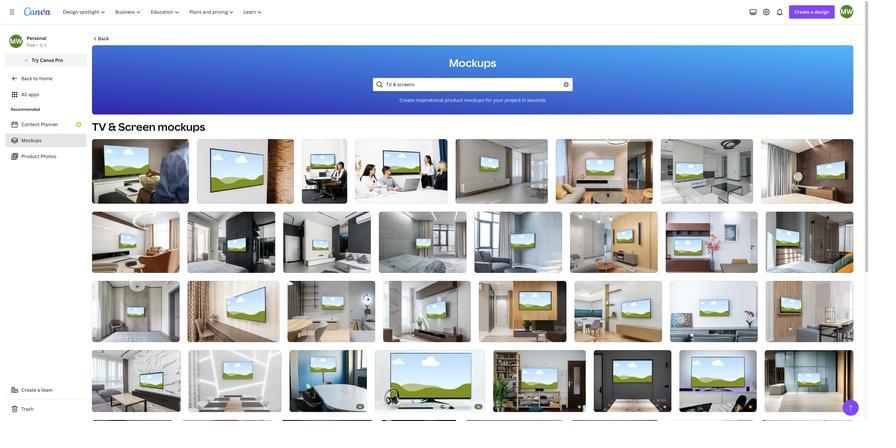 Task type: describe. For each thing, give the bounding box(es) containing it.
large screen with a gaming gear image
[[375, 351, 485, 413]]

tv
[[92, 120, 106, 134]]

free
[[27, 42, 35, 48]]

smart tv near the bed image
[[680, 351, 758, 413]]

1 horizontal spatial mockups
[[449, 56, 497, 70]]

create for create a team
[[21, 388, 36, 394]]

?
[[850, 404, 853, 413]]

project
[[505, 97, 521, 103]]

1
[[44, 42, 46, 48]]

home
[[39, 75, 53, 82]]

planner
[[41, 121, 58, 128]]

smart tv mounted on the white wall in the living room image
[[671, 282, 758, 343]]

&
[[108, 120, 116, 134]]

2 smart tv mounted on the wall in the minimalist apartment image from the left
[[575, 282, 663, 343]]

smart tv in the conference room near the table image
[[290, 351, 367, 413]]

back to home link
[[5, 72, 87, 85]]

all apps link
[[5, 88, 87, 101]]

in
[[522, 97, 527, 103]]

content planner
[[21, 121, 58, 128]]

mockups inside mockups link
[[21, 137, 42, 144]]

team
[[41, 388, 53, 394]]

create a design
[[795, 9, 830, 15]]

try canva pro button
[[5, 54, 87, 67]]

a for design
[[811, 9, 814, 15]]

mockups for product
[[464, 97, 485, 103]]

top level navigation element
[[59, 5, 268, 19]]

•
[[36, 42, 38, 48]]

free •
[[27, 42, 38, 48]]

all apps
[[21, 91, 39, 98]]

smart tv on the shelf in the modern living room image
[[766, 282, 854, 343]]

personal
[[27, 35, 47, 41]]

create a team button
[[5, 384, 87, 398]]

for
[[486, 97, 492, 103]]

mockups for screen
[[158, 120, 205, 134]]

smart tv in the modern living room image
[[92, 212, 180, 274]]

mw button
[[841, 5, 854, 18]]

content
[[21, 121, 40, 128]]

? button
[[843, 401, 859, 417]]

create inspirational product mockups for your project in seconds
[[400, 97, 546, 103]]

inspirational
[[416, 97, 444, 103]]

your
[[494, 97, 504, 103]]

try canva pro
[[32, 57, 63, 63]]

trash link
[[5, 403, 87, 417]]

all
[[21, 91, 27, 98]]

smart tv in the minimalist living room image
[[456, 139, 548, 204]]

design
[[815, 9, 830, 15]]

a for team
[[37, 388, 40, 394]]

content planner link
[[5, 118, 87, 131]]

2 smart tv mounted on the white wall in the conference room image from the left
[[355, 139, 448, 204]]

try
[[32, 57, 39, 63]]

trash
[[21, 407, 34, 413]]

screen
[[118, 120, 156, 134]]

smart tv on the white tv unit beside the woman eating popcorn image
[[92, 139, 189, 204]]

smart tv mounted on the wall in the minimalist bedroom image
[[762, 139, 854, 204]]

back for back
[[98, 35, 109, 42]]



Task type: vqa. For each thing, say whether or not it's contained in the screenshot.
Stickers
no



Task type: locate. For each thing, give the bounding box(es) containing it.
mockups down the content
[[21, 137, 42, 144]]

smart tv beside the window in the minimalist living room image
[[92, 351, 181, 413]]

maria williams image
[[841, 5, 854, 18], [9, 35, 23, 48]]

product
[[21, 153, 39, 160]]

a
[[811, 9, 814, 15], [37, 388, 40, 394]]

smart tv mounted on the wall with led light in the dining room image
[[189, 351, 282, 413]]

0 horizontal spatial maria williams image
[[9, 35, 23, 48]]

a left design at the top right of the page
[[811, 9, 814, 15]]

back to home
[[21, 75, 53, 82]]

1 vertical spatial create
[[400, 97, 415, 103]]

1 horizontal spatial create
[[400, 97, 415, 103]]

1 horizontal spatial mockups
[[464, 97, 485, 103]]

1 vertical spatial maria williams image
[[9, 35, 23, 48]]

create inside "dropdown button"
[[795, 9, 810, 15]]

smart tv in the modern apartment image
[[479, 282, 567, 343]]

2 horizontal spatial create
[[795, 9, 810, 15]]

product
[[445, 97, 463, 103]]

product photos link
[[5, 150, 87, 163]]

create
[[795, 9, 810, 15], [400, 97, 415, 103], [21, 388, 36, 394]]

mockups link
[[5, 134, 87, 147]]

mockups up label 'search box'
[[449, 56, 497, 70]]

1 horizontal spatial back
[[98, 35, 109, 42]]

smart tv mounted on the wallpapered wall in the living room image
[[556, 139, 653, 204]]

product photos
[[21, 153, 57, 160]]

smart tv mounted on the white wall in the conference room image
[[302, 139, 347, 204], [355, 139, 448, 204]]

apps
[[28, 91, 39, 98]]

tv & screen mockups
[[92, 120, 205, 134]]

a inside button
[[37, 388, 40, 394]]

smart tv mounted on the dark wall in the modern bedroom image
[[188, 212, 275, 274]]

0 horizontal spatial mockups
[[21, 137, 42, 144]]

back inside back button
[[98, 35, 109, 42]]

Label search field
[[386, 78, 560, 91]]

0 horizontal spatial smart tv mounted on the wall in the minimalist apartment image
[[288, 282, 375, 343]]

0 vertical spatial back
[[98, 35, 109, 42]]

canva
[[40, 57, 54, 63]]

maria williams image right design at the top right of the page
[[841, 5, 854, 18]]

back inside back to home link
[[21, 75, 32, 82]]

list containing content planner
[[5, 118, 87, 163]]

mockups
[[449, 56, 497, 70], [21, 137, 42, 144]]

1 horizontal spatial maria williams image
[[841, 5, 854, 18]]

1 horizontal spatial smart tv mounted on the wall in the minimalist apartment image
[[575, 282, 663, 343]]

1 vertical spatial a
[[37, 388, 40, 394]]

smart tv mounted on the white wall image
[[197, 139, 294, 204]]

smart tv mounted on the wall in the modern apartment image
[[666, 212, 758, 274]]

smart tv mounted on the gray wall beside the window in the bedroom image
[[379, 212, 467, 274]]

0 vertical spatial mockups
[[449, 56, 497, 70]]

1 horizontal spatial a
[[811, 9, 814, 15]]

smart tv in the minimalist black&white living room image
[[661, 139, 754, 204]]

0 vertical spatial a
[[811, 9, 814, 15]]

2 vertical spatial create
[[21, 388, 36, 394]]

0 horizontal spatial smart tv mounted on the white wall in the conference room image
[[302, 139, 347, 204]]

seconds
[[528, 97, 546, 103]]

create for create a design
[[795, 9, 810, 15]]

1 smart tv mounted on the white wall in the conference room image from the left
[[302, 139, 347, 204]]

photos
[[41, 153, 57, 160]]

a inside "dropdown button"
[[811, 9, 814, 15]]

mockups
[[464, 97, 485, 103], [158, 120, 205, 134]]

smart tv mounted on the wall beside the desk with flowers image
[[188, 282, 280, 343]]

recommended
[[11, 107, 40, 112]]

1 vertical spatial back
[[21, 75, 32, 82]]

0 vertical spatial create
[[795, 9, 810, 15]]

maria williams image
[[841, 5, 854, 18]]

back button
[[92, 32, 110, 45]]

0 horizontal spatial mockups
[[158, 120, 205, 134]]

group
[[92, 139, 189, 204], [197, 139, 294, 204], [302, 139, 347, 204], [355, 139, 448, 204], [456, 139, 548, 204], [556, 139, 653, 204], [661, 139, 754, 204], [762, 139, 854, 204], [92, 212, 180, 274], [188, 212, 275, 274], [283, 212, 371, 274], [379, 212, 467, 274], [475, 212, 563, 274], [571, 212, 658, 274], [666, 212, 758, 274], [766, 212, 854, 274], [92, 282, 180, 343], [188, 282, 280, 343], [288, 282, 375, 343], [384, 282, 471, 343], [479, 282, 567, 343], [575, 282, 663, 343], [671, 282, 758, 343], [766, 282, 854, 343], [92, 351, 181, 413], [189, 351, 282, 413], [290, 351, 367, 413], [375, 351, 485, 413], [493, 351, 586, 413], [594, 351, 672, 413], [680, 351, 758, 413], [766, 351, 854, 413]]

smart tv on the wooden shelf in the living room image
[[493, 351, 586, 413]]

1 vertical spatial mockups
[[158, 120, 205, 134]]

smart tv mounted on the gray wall beside the window in the living room image
[[475, 212, 563, 274]]

create left inspirational
[[400, 97, 415, 103]]

a left team
[[37, 388, 40, 394]]

maria williams image for maria williams icon
[[841, 5, 854, 18]]

back
[[98, 35, 109, 42], [21, 75, 32, 82]]

create a team
[[21, 388, 53, 394]]

0 vertical spatial mockups
[[464, 97, 485, 103]]

0 horizontal spatial back
[[21, 75, 32, 82]]

0 horizontal spatial a
[[37, 388, 40, 394]]

list
[[5, 118, 87, 163]]

create inside button
[[21, 388, 36, 394]]

smart tv mounted on the wall in the minimalist living room image
[[283, 212, 371, 274]]

1 vertical spatial mockups
[[21, 137, 42, 144]]

create for create inspirational product mockups for your project in seconds
[[400, 97, 415, 103]]

smart tv on the dresser in the modern bedroom image
[[766, 212, 854, 274]]

smart tv on the little wooden table image
[[766, 351, 854, 413]]

smart tv in the conference room image
[[594, 351, 672, 413]]

create left design at the top right of the page
[[795, 9, 810, 15]]

0 horizontal spatial create
[[21, 388, 36, 394]]

create left team
[[21, 388, 36, 394]]

to
[[33, 75, 38, 82]]

create a design button
[[790, 5, 835, 19]]

1 smart tv mounted on the wall in the minimalist apartment image from the left
[[288, 282, 375, 343]]

smart tv mounted on the wall beside the window in the living room image
[[384, 282, 471, 343]]

1 horizontal spatial smart tv mounted on the white wall in the conference room image
[[355, 139, 448, 204]]

smart tv in the living room image
[[571, 212, 658, 274]]

maria williams image for maria williams element
[[9, 35, 23, 48]]

maria williams element
[[9, 35, 23, 48]]

pro
[[55, 57, 63, 63]]

smart tv mounted on the gray wall in the minimalist bedroom image
[[92, 282, 180, 343]]

maria williams image left free
[[9, 35, 23, 48]]

0 vertical spatial maria williams image
[[841, 5, 854, 18]]

smart tv mounted on the wall in the minimalist apartment image
[[288, 282, 375, 343], [575, 282, 663, 343]]

back for back to home
[[21, 75, 32, 82]]



